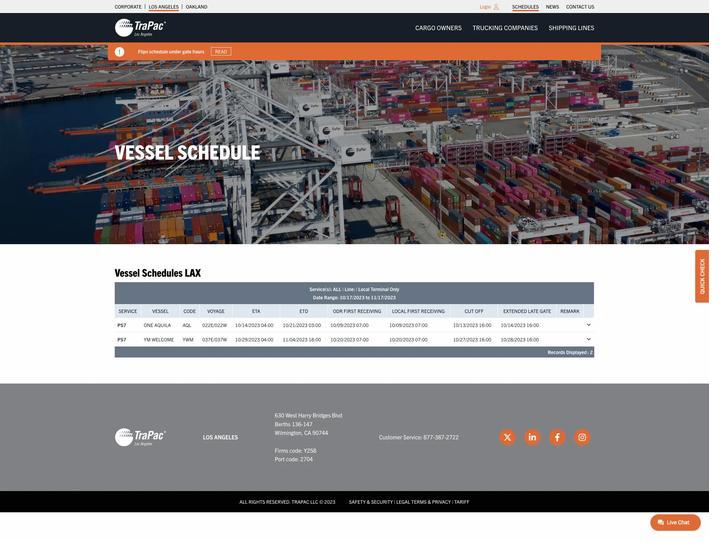 Task type: describe. For each thing, give the bounding box(es) containing it.
quick
[[699, 278, 706, 294]]

legal
[[397, 499, 411, 505]]

16:00 for 10/27/2023 16:00
[[479, 337, 492, 343]]

terminal
[[371, 286, 389, 293]]

legal terms & privacy link
[[397, 499, 451, 505]]

2722
[[447, 434, 459, 441]]

2 vertical spatial vessel
[[152, 308, 169, 314]]

code
[[184, 308, 196, 314]]

trapac
[[292, 499, 309, 505]]

wilmington,
[[275, 430, 303, 437]]

under
[[169, 48, 181, 54]]

flips schedule under gate hours
[[138, 48, 204, 54]]

receiving for odr first receiving
[[358, 308, 382, 314]]

rights
[[249, 499, 265, 505]]

1 vertical spatial code:
[[286, 456, 299, 463]]

records
[[548, 349, 566, 356]]

eta
[[252, 308, 261, 314]]

all
[[240, 499, 248, 505]]

ps7 for one aquila
[[118, 322, 126, 328]]

read link
[[211, 47, 231, 56]]

tariff link
[[455, 499, 470, 505]]

10/14/2023 for 10/14/2023 16:00
[[501, 322, 526, 328]]

contact
[[567, 3, 588, 10]]

reserved.
[[266, 499, 291, 505]]

0 vertical spatial code:
[[290, 447, 303, 454]]

0 vertical spatial los
[[149, 3, 157, 10]]

displayed
[[567, 349, 587, 356]]

berths
[[275, 421, 291, 428]]

customer
[[380, 434, 402, 441]]

10/21/2023 03:00
[[283, 322, 321, 328]]

ym welcome
[[144, 337, 174, 343]]

login
[[480, 3, 492, 10]]

local first receiving
[[392, 308, 445, 314]]

range:
[[324, 295, 339, 301]]

aql
[[183, 322, 192, 328]]

owners
[[437, 24, 462, 32]]

welcome
[[152, 337, 174, 343]]

1 10/20/2023 07:00 from the left
[[331, 337, 369, 343]]

schedule
[[178, 139, 261, 164]]

bridges
[[313, 412, 331, 419]]

quick check
[[699, 259, 706, 294]]

aquila
[[154, 322, 171, 328]]

shipping
[[549, 24, 577, 32]]

2 10/20/2023 from the left
[[390, 337, 414, 343]]

remark
[[561, 308, 580, 314]]

037e/037w
[[203, 337, 227, 343]]

port
[[275, 456, 285, 463]]

trucking companies
[[473, 24, 538, 32]]

first for odr
[[344, 308, 357, 314]]

630 west harry bridges blvd berths 136-147 wilmington, ca 90744
[[275, 412, 343, 437]]

0 horizontal spatial angeles
[[159, 3, 179, 10]]

2
[[591, 349, 593, 356]]

10/29/2023
[[235, 337, 260, 343]]

vessel schedule
[[115, 139, 261, 164]]

contact us
[[567, 3, 595, 10]]

trucking
[[473, 24, 503, 32]]

news link
[[547, 2, 560, 11]]

2 10/20/2023 07:00 from the left
[[390, 337, 428, 343]]

banner containing cargo owners
[[0, 13, 710, 60]]

10/27/2023 16:00
[[454, 337, 492, 343]]

safety
[[349, 499, 366, 505]]

schedules inside menu bar
[[513, 3, 539, 10]]

10/13/2023
[[454, 322, 478, 328]]

los angeles image inside footer
[[115, 428, 166, 447]]

0 vertical spatial los angeles
[[149, 3, 179, 10]]

10/17/2023
[[340, 295, 365, 301]]

lax
[[185, 266, 201, 279]]

etd
[[300, 308, 308, 314]]

cut off
[[465, 308, 484, 314]]

1 10/20/2023 from the left
[[331, 337, 355, 343]]

menu bar containing cargo owners
[[410, 21, 600, 35]]

1 10/09/2023 from the left
[[331, 322, 355, 328]]

firms
[[275, 447, 288, 454]]

corporate link
[[115, 2, 142, 11]]

angeles inside footer
[[214, 434, 238, 441]]

security
[[371, 499, 393, 505]]

ca
[[305, 430, 311, 437]]

late
[[529, 308, 539, 314]]

2 & from the left
[[428, 499, 431, 505]]

all
[[333, 286, 342, 293]]

877-
[[424, 434, 435, 441]]

| right line: in the bottom of the page
[[356, 286, 358, 293]]

vessel schedules lax
[[115, 266, 201, 279]]

:
[[588, 349, 589, 356]]

oakland
[[186, 3, 208, 10]]

news
[[547, 3, 560, 10]]

first for local
[[408, 308, 420, 314]]

companies
[[504, 24, 538, 32]]

records displayed : 2
[[548, 349, 593, 356]]

10/29/2023 04:00
[[235, 337, 274, 343]]

check
[[699, 259, 706, 277]]

cut
[[465, 308, 474, 314]]

off
[[475, 308, 484, 314]]

line:
[[345, 286, 355, 293]]

service(s): all | line: | local terminal only date range: 10/17/2023 to 11/17/2023
[[310, 286, 400, 301]]

10/13/2023 16:00
[[454, 322, 492, 328]]

2 10/09/2023 07:00 from the left
[[390, 322, 428, 328]]

©
[[320, 499, 324, 505]]

04:00 for 10/14/2023 04:00
[[261, 322, 274, 328]]



Task type: vqa. For each thing, say whether or not it's contained in the screenshot.
additional
no



Task type: locate. For each thing, give the bounding box(es) containing it.
16:00 for 10/14/2023 16:00
[[527, 322, 539, 328]]

0 vertical spatial schedules
[[513, 3, 539, 10]]

10/27/2023
[[454, 337, 478, 343]]

10/14/2023
[[235, 322, 260, 328], [501, 322, 526, 328]]

1 vertical spatial los angeles
[[203, 434, 238, 441]]

los angeles image
[[115, 18, 166, 37], [115, 428, 166, 447]]

0 horizontal spatial receiving
[[358, 308, 382, 314]]

1 los angeles image from the top
[[115, 18, 166, 37]]

16:00 for 10/28/2023 16:00
[[527, 337, 539, 343]]

cargo owners link
[[410, 21, 468, 35]]

1 horizontal spatial first
[[408, 308, 420, 314]]

& right safety
[[367, 499, 370, 505]]

lines
[[578, 24, 595, 32]]

banner
[[0, 13, 710, 60]]

odr
[[333, 308, 343, 314]]

ps7 down "service"
[[118, 322, 126, 328]]

1 ps7 from the top
[[118, 322, 126, 328]]

los angeles inside footer
[[203, 434, 238, 441]]

receiving
[[358, 308, 382, 314], [421, 308, 445, 314]]

1 vertical spatial vessel
[[115, 266, 140, 279]]

10/09/2023 down local first receiving
[[390, 322, 414, 328]]

11/04/2023 18:00
[[283, 337, 321, 343]]

light image
[[494, 4, 499, 10]]

service
[[119, 308, 137, 314]]

vessel for vessel schedule
[[115, 139, 174, 164]]

0 horizontal spatial schedules
[[142, 266, 183, 279]]

2 receiving from the left
[[421, 308, 445, 314]]

one aquila
[[144, 322, 171, 328]]

code: right port
[[286, 456, 299, 463]]

1 vertical spatial los
[[203, 434, 213, 441]]

0 horizontal spatial &
[[367, 499, 370, 505]]

read
[[215, 48, 227, 55]]

1 10/14/2023 from the left
[[235, 322, 260, 328]]

1 horizontal spatial &
[[428, 499, 431, 505]]

vessel
[[115, 139, 174, 164], [115, 266, 140, 279], [152, 308, 169, 314]]

0 horizontal spatial 10/20/2023 07:00
[[331, 337, 369, 343]]

136-
[[292, 421, 303, 428]]

2 04:00 from the top
[[261, 337, 274, 343]]

10/14/2023 04:00
[[235, 322, 274, 328]]

1 vertical spatial los angeles image
[[115, 428, 166, 447]]

menu bar
[[509, 2, 598, 11], [410, 21, 600, 35]]

1 horizontal spatial 10/20/2023
[[390, 337, 414, 343]]

10/09/2023 07:00 down odr first receiving on the bottom
[[331, 322, 369, 328]]

customer service: 877-387-2722
[[380, 434, 459, 441]]

10/20/2023 07:00
[[331, 337, 369, 343], [390, 337, 428, 343]]

1 horizontal spatial 10/20/2023 07:00
[[390, 337, 428, 343]]

10/09/2023 07:00 down local first receiving
[[390, 322, 428, 328]]

harry
[[299, 412, 312, 419]]

0 horizontal spatial local
[[359, 286, 370, 293]]

1 vertical spatial angeles
[[214, 434, 238, 441]]

07:00
[[357, 322, 369, 328], [416, 322, 428, 328], [357, 337, 369, 343], [416, 337, 428, 343]]

1 horizontal spatial los
[[203, 434, 213, 441]]

2 first from the left
[[408, 308, 420, 314]]

to
[[366, 295, 370, 301]]

0 vertical spatial local
[[359, 286, 370, 293]]

2 los angeles image from the top
[[115, 428, 166, 447]]

0 horizontal spatial 10/20/2023
[[331, 337, 355, 343]]

1 vertical spatial ps7
[[118, 337, 126, 343]]

10/20/2023 right '18:00' in the left of the page
[[331, 337, 355, 343]]

schedules left lax
[[142, 266, 183, 279]]

flips
[[138, 48, 148, 54]]

1 horizontal spatial 10/09/2023
[[390, 322, 414, 328]]

1 vertical spatial menu bar
[[410, 21, 600, 35]]

630
[[275, 412, 285, 419]]

local up to
[[359, 286, 370, 293]]

all rights reserved. trapac llc © 2023
[[240, 499, 336, 505]]

11/17/2023
[[371, 295, 396, 301]]

ps7 for ym welcome
[[118, 337, 126, 343]]

147
[[303, 421, 313, 428]]

10/14/2023 16:00
[[501, 322, 539, 328]]

0 horizontal spatial 10/09/2023
[[331, 322, 355, 328]]

& right terms
[[428, 499, 431, 505]]

0 vertical spatial ps7
[[118, 322, 126, 328]]

1 10/09/2023 07:00 from the left
[[331, 322, 369, 328]]

local
[[359, 286, 370, 293], [392, 308, 407, 314]]

cargo owners
[[416, 24, 462, 32]]

10/20/2023 07:00 down odr first receiving on the bottom
[[331, 337, 369, 343]]

terms
[[412, 499, 427, 505]]

menu bar up shipping on the right of the page
[[509, 2, 598, 11]]

16:00
[[479, 322, 492, 328], [527, 322, 539, 328], [479, 337, 492, 343], [527, 337, 539, 343]]

only
[[390, 286, 400, 293]]

1 horizontal spatial 10/14/2023
[[501, 322, 526, 328]]

menu bar containing schedules
[[509, 2, 598, 11]]

safety & security | legal terms & privacy | tariff
[[349, 499, 470, 505]]

1 receiving from the left
[[358, 308, 382, 314]]

0 vertical spatial los angeles image
[[115, 18, 166, 37]]

west
[[286, 412, 297, 419]]

local down 11/17/2023
[[392, 308, 407, 314]]

10/14/2023 down extended
[[501, 322, 526, 328]]

18:00
[[309, 337, 321, 343]]

odr first receiving
[[333, 308, 382, 314]]

los angeles
[[149, 3, 179, 10], [203, 434, 238, 441]]

gate
[[540, 308, 552, 314]]

1 horizontal spatial los angeles
[[203, 434, 238, 441]]

0 horizontal spatial 10/14/2023
[[235, 322, 260, 328]]

10/20/2023
[[331, 337, 355, 343], [390, 337, 414, 343]]

| left tariff
[[452, 499, 454, 505]]

privacy
[[433, 499, 451, 505]]

gate
[[183, 48, 192, 54]]

1 vertical spatial 04:00
[[261, 337, 274, 343]]

2704
[[301, 456, 313, 463]]

1 horizontal spatial receiving
[[421, 308, 445, 314]]

0 horizontal spatial first
[[344, 308, 357, 314]]

| right all
[[343, 286, 344, 293]]

16:00 down late
[[527, 322, 539, 328]]

schedules
[[513, 3, 539, 10], [142, 266, 183, 279]]

0 horizontal spatial los
[[149, 3, 157, 10]]

0 horizontal spatial 10/09/2023 07:00
[[331, 322, 369, 328]]

contact us link
[[567, 2, 595, 11]]

firms code:  y258 port code:  2704
[[275, 447, 317, 463]]

1 04:00 from the top
[[261, 322, 274, 328]]

0 vertical spatial 04:00
[[261, 322, 274, 328]]

10/28/2023 16:00
[[501, 337, 539, 343]]

login link
[[480, 3, 492, 10]]

0 vertical spatial vessel
[[115, 139, 174, 164]]

oakland link
[[186, 2, 208, 11]]

16:00 down 10/13/2023 16:00
[[479, 337, 492, 343]]

voyage
[[208, 308, 225, 314]]

1 horizontal spatial 10/09/2023 07:00
[[390, 322, 428, 328]]

extended
[[504, 308, 527, 314]]

90744
[[313, 430, 328, 437]]

1 vertical spatial schedules
[[142, 266, 183, 279]]

menu bar down light icon
[[410, 21, 600, 35]]

1 horizontal spatial local
[[392, 308, 407, 314]]

safety & security link
[[349, 499, 393, 505]]

04:00 down 10/14/2023 04:00
[[261, 337, 274, 343]]

solid image
[[115, 47, 124, 57]]

schedules link
[[513, 2, 539, 11]]

vessel for vessel schedules lax
[[115, 266, 140, 279]]

ym
[[144, 337, 151, 343]]

10/20/2023 07:00 down local first receiving
[[390, 337, 428, 343]]

10/09/2023 down odr
[[331, 322, 355, 328]]

corporate
[[115, 3, 142, 10]]

&
[[367, 499, 370, 505], [428, 499, 431, 505]]

footer containing 630 west harry bridges blvd
[[0, 384, 710, 513]]

10/14/2023 up 10/29/2023
[[235, 322, 260, 328]]

16:00 down off
[[479, 322, 492, 328]]

16:00 down 10/14/2023 16:00 on the bottom of page
[[527, 337, 539, 343]]

2 10/14/2023 from the left
[[501, 322, 526, 328]]

0 horizontal spatial los angeles
[[149, 3, 179, 10]]

date
[[313, 295, 323, 301]]

footer
[[0, 384, 710, 513]]

10/20/2023 down local first receiving
[[390, 337, 414, 343]]

shipping lines
[[549, 24, 595, 32]]

code: up 2704
[[290, 447, 303, 454]]

hours
[[193, 48, 204, 54]]

tariff
[[455, 499, 470, 505]]

trucking companies link
[[468, 21, 544, 35]]

first
[[344, 308, 357, 314], [408, 308, 420, 314]]

03:00
[[309, 322, 321, 328]]

los angeles link
[[149, 2, 179, 11]]

los
[[149, 3, 157, 10], [203, 434, 213, 441]]

1 & from the left
[[367, 499, 370, 505]]

|
[[343, 286, 344, 293], [356, 286, 358, 293], [394, 499, 396, 505], [452, 499, 454, 505]]

10/14/2023 for 10/14/2023 04:00
[[235, 322, 260, 328]]

2 10/09/2023 from the left
[[390, 322, 414, 328]]

ywm
[[183, 337, 194, 343]]

local inside "service(s): all | line: | local terminal only date range: 10/17/2023 to 11/17/2023"
[[359, 286, 370, 293]]

1 vertical spatial local
[[392, 308, 407, 314]]

ps7 left the ym
[[118, 337, 126, 343]]

1 horizontal spatial schedules
[[513, 3, 539, 10]]

1 horizontal spatial angeles
[[214, 434, 238, 441]]

387-
[[435, 434, 447, 441]]

2 ps7 from the top
[[118, 337, 126, 343]]

y258
[[304, 447, 317, 454]]

schedules up 'companies' at the right top of page
[[513, 3, 539, 10]]

04:00 for 10/29/2023 04:00
[[261, 337, 274, 343]]

service(s):
[[310, 286, 332, 293]]

| left legal
[[394, 499, 396, 505]]

16:00 for 10/13/2023 16:00
[[479, 322, 492, 328]]

0 vertical spatial angeles
[[159, 3, 179, 10]]

0 vertical spatial menu bar
[[509, 2, 598, 11]]

1 first from the left
[[344, 308, 357, 314]]

04:00 up 10/29/2023 04:00
[[261, 322, 274, 328]]

schedule
[[149, 48, 168, 54]]

one
[[144, 322, 153, 328]]

receiving for local first receiving
[[421, 308, 445, 314]]



